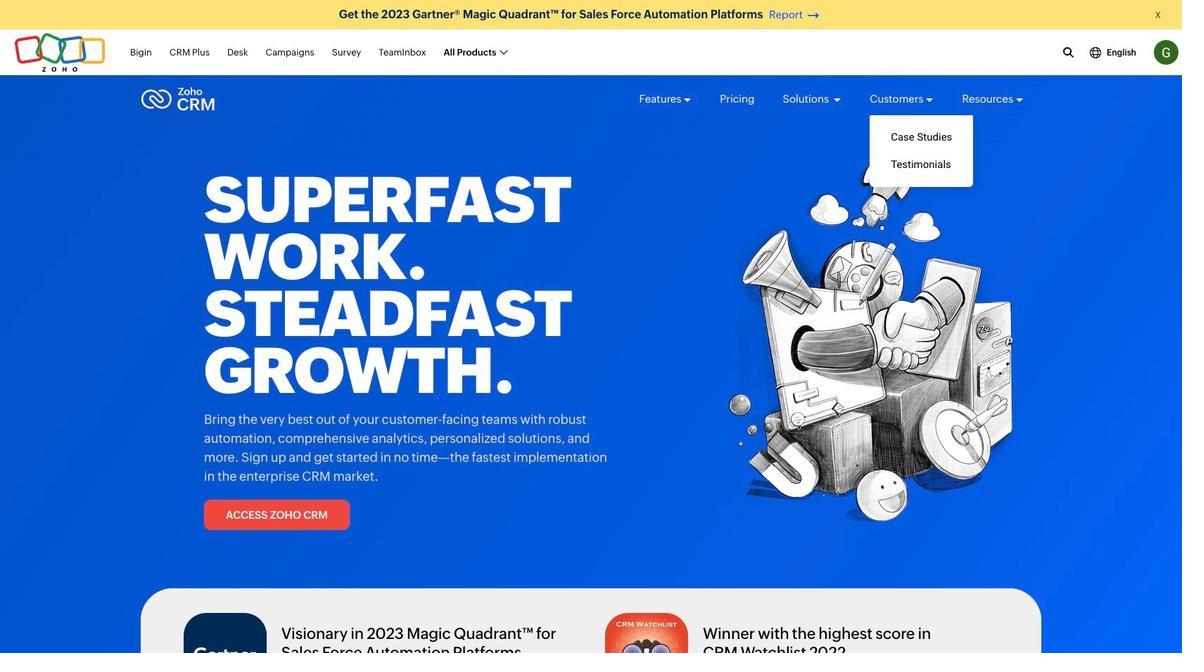 Task type: describe. For each thing, give the bounding box(es) containing it.
gary orlando image
[[1154, 40, 1179, 65]]

zoho crm logo image
[[141, 84, 215, 115]]



Task type: vqa. For each thing, say whether or not it's contained in the screenshot.
The
no



Task type: locate. For each thing, give the bounding box(es) containing it.
crm home banner image
[[697, 138, 1017, 541]]



